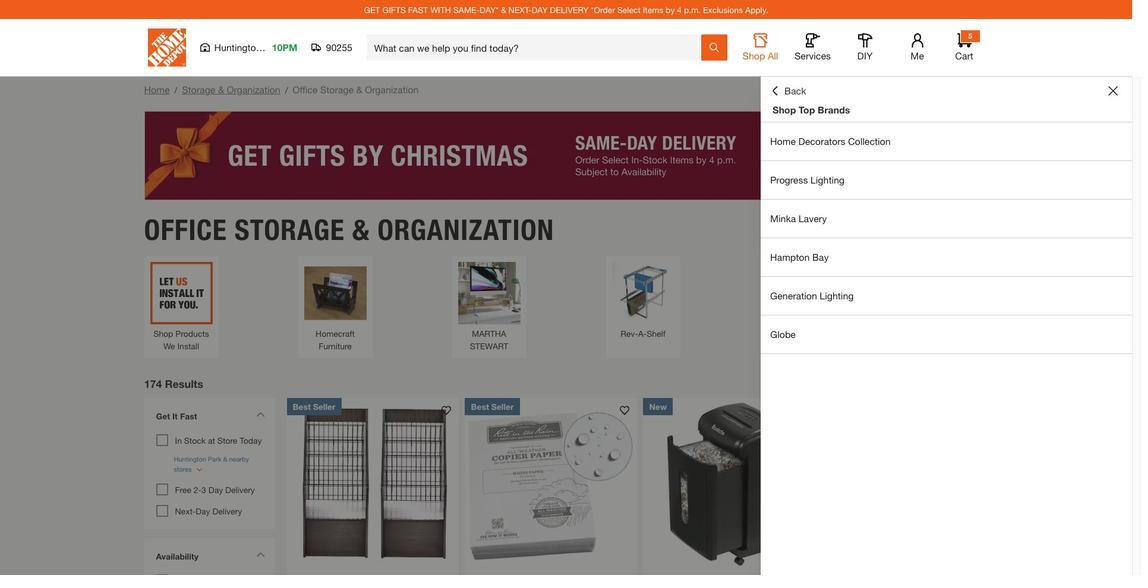 Task type: describe. For each thing, give the bounding box(es) containing it.
back button
[[771, 85, 807, 97]]

results
[[165, 377, 203, 390]]

sponsored banner image
[[144, 111, 989, 200]]

park
[[264, 42, 283, 53]]

best seller for wooden free standing 6-tier display literature brochure magazine rack in black (2-pack) "image"
[[293, 402, 336, 412]]

decorators
[[799, 136, 846, 147]]

me
[[911, 50, 925, 61]]

homecraft
[[316, 329, 355, 339]]

select
[[618, 4, 641, 15]]

lighting for progress lighting
[[811, 174, 845, 186]]

feedback link image
[[1126, 201, 1142, 265]]

by
[[666, 4, 675, 15]]

generation
[[771, 290, 818, 301]]

same-
[[454, 4, 480, 15]]

cart 5
[[956, 32, 974, 61]]

martha
[[472, 329, 507, 339]]

hampton bay
[[771, 252, 829, 263]]

stewart
[[470, 341, 509, 351]]

apply.
[[746, 4, 769, 15]]

4
[[678, 4, 682, 15]]

get it fast link
[[150, 404, 269, 431]]

globe
[[771, 329, 796, 340]]

gifts
[[383, 4, 406, 15]]

shop for shop all
[[743, 50, 766, 61]]

shop products we install
[[154, 329, 209, 351]]

wall mounted
[[772, 329, 823, 339]]

fast
[[180, 411, 197, 421]]

get
[[156, 411, 170, 421]]

shop products we install link
[[150, 262, 213, 352]]

top
[[799, 104, 816, 115]]

availability link
[[150, 544, 269, 572]]

hampton
[[771, 252, 810, 263]]

homecraft furniture link
[[304, 262, 367, 352]]

in stock at store today
[[175, 436, 262, 446]]

rev-a-shelf link
[[612, 262, 675, 340]]

free
[[175, 485, 191, 495]]

shop products we install image
[[150, 262, 213, 324]]

shelf
[[647, 329, 666, 339]]

progress
[[771, 174, 808, 186]]

products
[[176, 329, 209, 339]]

it
[[172, 411, 178, 421]]

collection
[[849, 136, 891, 147]]

diy
[[858, 50, 873, 61]]

in
[[175, 436, 182, 446]]

90255
[[326, 42, 353, 53]]

next-
[[509, 4, 532, 15]]

day*
[[480, 4, 499, 15]]

home for home decorators collection
[[771, 136, 796, 147]]

0 vertical spatial day
[[209, 485, 223, 495]]

home for home / storage & organization / office storage & organization
[[144, 84, 170, 95]]

martha stewart link
[[458, 262, 521, 352]]

shop for shop products we install
[[154, 329, 173, 339]]

at
[[208, 436, 215, 446]]

174 results
[[144, 377, 203, 390]]

back
[[785, 85, 807, 96]]

174
[[144, 377, 162, 390]]

martha stewart image
[[458, 262, 521, 324]]

fast
[[408, 4, 428, 15]]

we
[[163, 341, 175, 351]]

seller for all-weather 8-1/2 in. x 11 in. 20 lbs. bulk copier paper, white (500-sheet pack) image
[[492, 402, 514, 412]]

furniture
[[319, 341, 352, 351]]

wall mounted link
[[766, 262, 829, 340]]

cart
[[956, 50, 974, 61]]

wooden free standing 6-tier display literature brochure magazine rack in black (2-pack) image
[[287, 398, 459, 571]]

5
[[969, 32, 973, 40]]

generation lighting
[[771, 290, 854, 301]]

30 l/7.9 gal. paper shredder cross cut document shredder for credit card/cd/junk mail shredder for office home image
[[644, 398, 816, 571]]

best for wooden free standing 6-tier display literature brochure magazine rack in black (2-pack) "image"
[[293, 402, 311, 412]]

lavery
[[799, 213, 827, 224]]

wall
[[772, 329, 787, 339]]

homecraft furniture image
[[304, 262, 367, 324]]

get gifts fast with same-day* & next-day delivery *order select items by 4 p.m. exclusions apply.
[[364, 4, 769, 15]]

install
[[178, 341, 199, 351]]

seller for wooden free standing 6-tier display literature brochure magazine rack in black (2-pack) "image"
[[313, 402, 336, 412]]

best seller for all-weather 8-1/2 in. x 11 in. 20 lbs. bulk copier paper, white (500-sheet pack) image
[[471, 402, 514, 412]]

minka lavery
[[771, 213, 827, 224]]

hampton bay link
[[761, 238, 1133, 277]]

menu containing home decorators collection
[[761, 123, 1133, 354]]

get
[[364, 4, 380, 15]]

rev-a-shelf
[[621, 329, 666, 339]]

*order
[[591, 4, 615, 15]]



Task type: locate. For each thing, give the bounding box(es) containing it.
huntington park
[[214, 42, 283, 53]]

2 vertical spatial shop
[[154, 329, 173, 339]]

10pm
[[272, 42, 298, 53]]

home left decorators
[[771, 136, 796, 147]]

1 best from the left
[[293, 402, 311, 412]]

/ down 10pm
[[285, 85, 288, 95]]

0 vertical spatial lighting
[[811, 174, 845, 186]]

1 best seller from the left
[[293, 402, 336, 412]]

today
[[240, 436, 262, 446]]

0 horizontal spatial /
[[175, 85, 177, 95]]

90255 button
[[312, 42, 353, 54]]

3
[[202, 485, 206, 495]]

bay
[[813, 252, 829, 263]]

What can we help you find today? search field
[[374, 35, 701, 60]]

generation lighting link
[[761, 277, 1133, 315]]

shop left "all"
[[743, 50, 766, 61]]

day right 3
[[209, 485, 223, 495]]

mounted
[[790, 329, 823, 339]]

all-weather 8-1/2 in. x 11 in. 20 lbs. bulk copier paper, white (500-sheet pack) image
[[465, 398, 638, 571]]

lighting right "progress"
[[811, 174, 845, 186]]

all
[[768, 50, 779, 61]]

0 horizontal spatial seller
[[313, 402, 336, 412]]

0 vertical spatial office
[[293, 84, 318, 95]]

lighting for generation lighting
[[820, 290, 854, 301]]

2 seller from the left
[[492, 402, 514, 412]]

0 horizontal spatial office
[[144, 213, 227, 247]]

2 best seller from the left
[[471, 402, 514, 412]]

organization
[[227, 84, 280, 95], [365, 84, 419, 95], [378, 213, 555, 247]]

homecraft furniture
[[316, 329, 355, 351]]

delivery
[[225, 485, 255, 495], [213, 506, 242, 516]]

home / storage & organization / office storage & organization
[[144, 84, 419, 95]]

2 / from the left
[[285, 85, 288, 95]]

storage & organization link
[[182, 84, 280, 95]]

best seller
[[293, 402, 336, 412], [471, 402, 514, 412]]

free 2-3 day delivery
[[175, 485, 255, 495]]

home down the home depot logo
[[144, 84, 170, 95]]

me button
[[899, 33, 937, 62]]

lighting inside "link"
[[820, 290, 854, 301]]

next-
[[175, 506, 196, 516]]

globe link
[[761, 316, 1133, 354]]

menu
[[761, 123, 1133, 354]]

in stock at store today link
[[175, 436, 262, 446]]

seller
[[313, 402, 336, 412], [492, 402, 514, 412]]

1 vertical spatial shop
[[773, 104, 797, 115]]

shop inside shop products we install
[[154, 329, 173, 339]]

2 best from the left
[[471, 402, 489, 412]]

progress lighting
[[771, 174, 845, 186]]

&
[[501, 4, 507, 15], [218, 84, 224, 95], [357, 84, 363, 95], [352, 213, 370, 247]]

brands
[[818, 104, 851, 115]]

1 vertical spatial home
[[771, 136, 796, 147]]

home decorators collection
[[771, 136, 891, 147]]

shop for shop top brands
[[773, 104, 797, 115]]

0 horizontal spatial shop
[[154, 329, 173, 339]]

exclusions
[[703, 4, 743, 15]]

free 2-3 day delivery link
[[175, 485, 255, 495]]

diy button
[[847, 33, 885, 62]]

stock
[[184, 436, 206, 446]]

a-
[[638, 329, 647, 339]]

rev a shelf image
[[612, 262, 675, 324]]

shop top brands
[[773, 104, 851, 115]]

lighting
[[811, 174, 845, 186], [820, 290, 854, 301]]

rev-
[[621, 329, 639, 339]]

delivery down free 2-3 day delivery
[[213, 506, 242, 516]]

1 seller from the left
[[313, 402, 336, 412]]

1 horizontal spatial /
[[285, 85, 288, 95]]

2 horizontal spatial shop
[[773, 104, 797, 115]]

0 vertical spatial home
[[144, 84, 170, 95]]

office supplies image
[[920, 262, 983, 324]]

1 vertical spatial lighting
[[820, 290, 854, 301]]

delivery right 3
[[225, 485, 255, 495]]

best for all-weather 8-1/2 in. x 11 in. 20 lbs. bulk copier paper, white (500-sheet pack) image
[[471, 402, 489, 412]]

office
[[293, 84, 318, 95], [144, 213, 227, 247]]

day down 3
[[196, 506, 210, 516]]

1 horizontal spatial best seller
[[471, 402, 514, 412]]

storage
[[182, 84, 216, 95], [320, 84, 354, 95], [235, 213, 345, 247]]

shop down the 'back' button
[[773, 104, 797, 115]]

with
[[431, 4, 451, 15]]

day
[[532, 4, 548, 15]]

/ right home link
[[175, 85, 177, 95]]

0 vertical spatial shop
[[743, 50, 766, 61]]

1 horizontal spatial home
[[771, 136, 796, 147]]

minka lavery link
[[761, 200, 1133, 238]]

next-day delivery link
[[175, 506, 242, 516]]

0 horizontal spatial best seller
[[293, 402, 336, 412]]

the home depot logo image
[[148, 29, 186, 67]]

drawer close image
[[1109, 86, 1119, 96]]

progress lighting link
[[761, 161, 1133, 199]]

services button
[[794, 33, 832, 62]]

get it fast
[[156, 411, 197, 421]]

shop up "we"
[[154, 329, 173, 339]]

1 horizontal spatial best
[[471, 402, 489, 412]]

store
[[218, 436, 237, 446]]

0 vertical spatial delivery
[[225, 485, 255, 495]]

home
[[144, 84, 170, 95], [771, 136, 796, 147]]

best
[[293, 402, 311, 412], [471, 402, 489, 412]]

0 horizontal spatial home
[[144, 84, 170, 95]]

1 vertical spatial day
[[196, 506, 210, 516]]

next-day delivery
[[175, 506, 242, 516]]

shop inside button
[[743, 50, 766, 61]]

1 vertical spatial delivery
[[213, 506, 242, 516]]

1 vertical spatial office
[[144, 213, 227, 247]]

lighting down bay
[[820, 290, 854, 301]]

items
[[643, 4, 664, 15]]

martha stewart
[[470, 329, 509, 351]]

1 horizontal spatial shop
[[743, 50, 766, 61]]

shop all button
[[742, 33, 780, 62]]

0 horizontal spatial best
[[293, 402, 311, 412]]

office storage & organization
[[144, 213, 555, 247]]

services
[[795, 50, 831, 61]]

huntington
[[214, 42, 261, 53]]

home link
[[144, 84, 170, 95]]

1 horizontal spatial office
[[293, 84, 318, 95]]

2-
[[194, 485, 202, 495]]

/
[[175, 85, 177, 95], [285, 85, 288, 95]]

new
[[650, 402, 667, 412]]

1 / from the left
[[175, 85, 177, 95]]

1 horizontal spatial seller
[[492, 402, 514, 412]]

shop all
[[743, 50, 779, 61]]

wall mounted image
[[766, 262, 829, 324]]

home decorators collection link
[[761, 123, 1133, 161]]

p.m.
[[684, 4, 701, 15]]

delivery
[[550, 4, 589, 15]]



Task type: vqa. For each thing, say whether or not it's contained in the screenshot.
windows
no



